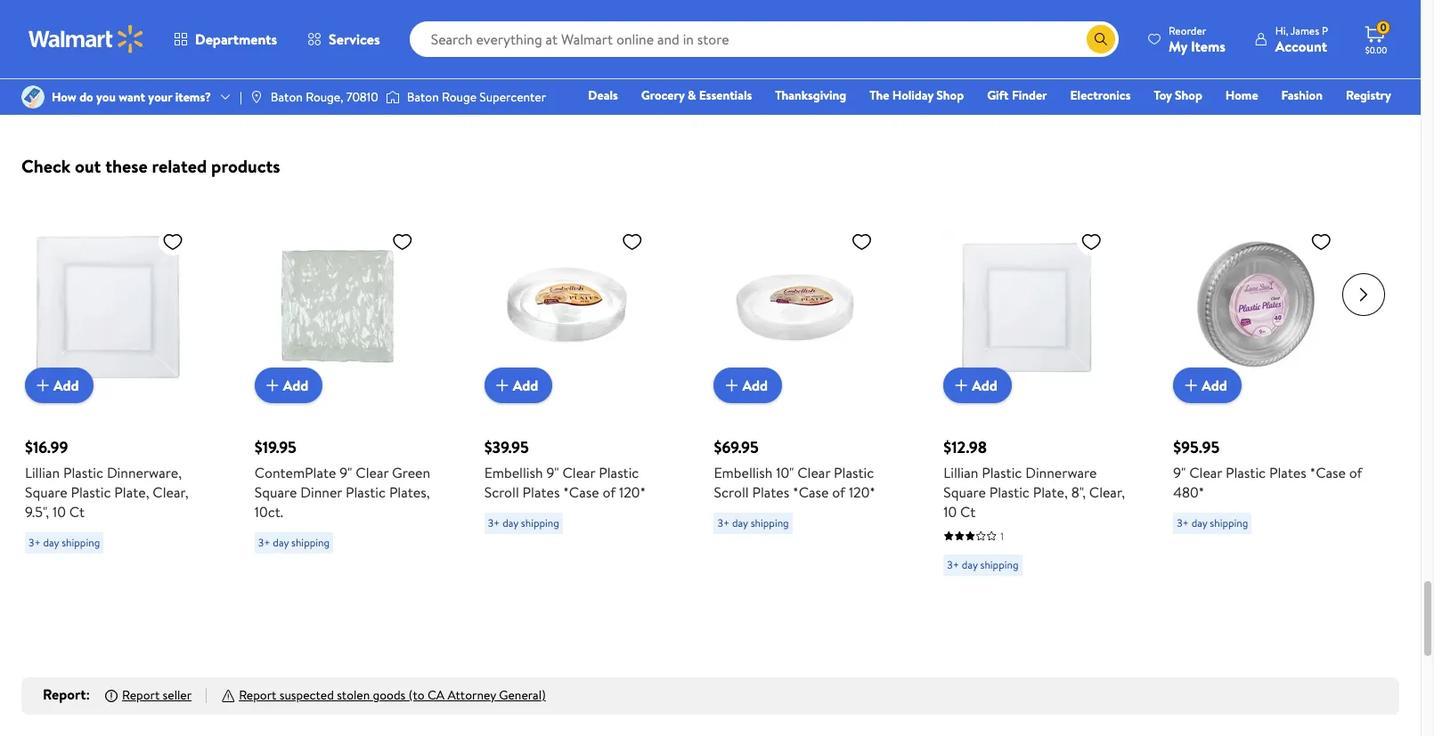 Task type: describe. For each thing, give the bounding box(es) containing it.
shipping for lillian plastic dinnerware square plastic plate, 8", clear, 10 ct
[[980, 558, 1019, 573]]

fashion link
[[1274, 86, 1331, 105]]

square inside $19.95 contemplate 9" clear green square dinner plastic plates, 10ct.
[[255, 483, 297, 502]]

add to cart image for $12.98
[[951, 375, 972, 396]]

add button for lillian plastic dinnerware square plastic plate, 8", clear, 10 ct
[[944, 368, 1012, 403]]

baton for baton rouge supercenter
[[407, 88, 439, 106]]

contemplate 9" clear green square dinner plastic plates, 10ct. image
[[255, 223, 420, 389]]

the
[[870, 86, 889, 104]]

walmart+ link
[[1330, 110, 1400, 130]]

add button for 9" clear plastic plates *case of 480*
[[1173, 368, 1242, 403]]

9" inside $95.95 9" clear plastic plates *case of 480*
[[1173, 463, 1186, 483]]

3+ for $19.95
[[258, 535, 270, 550]]

supercenter
[[480, 88, 546, 106]]

$69.95
[[714, 436, 759, 459]]

suspected
[[280, 687, 334, 705]]

0 $0.00
[[1366, 20, 1387, 56]]

how
[[52, 88, 76, 106]]

plastic inside $69.95 embellish 10" clear plastic scroll plates *case of 120*
[[834, 463, 874, 483]]

ct for $16.99
[[69, 502, 85, 522]]

deals link
[[580, 86, 626, 105]]

hi,
[[1276, 23, 1289, 38]]

1 shop from the left
[[937, 86, 964, 104]]

report seller link
[[122, 687, 192, 705]]

:
[[86, 685, 90, 705]]

$19.95
[[255, 436, 297, 459]]

plates inside $95.95 9" clear plastic plates *case of 480*
[[1269, 463, 1307, 483]]

add to favorites list, embellish 9" clear plastic scroll plates *case of 120* image
[[622, 231, 643, 253]]

embellish 10" clear plastic scroll plates *case of 120* image
[[714, 223, 880, 389]]

plastic inside $95.95 9" clear plastic plates *case of 480*
[[1226, 463, 1266, 483]]

attorney
[[448, 687, 496, 705]]

ca
[[428, 687, 445, 705]]

120* for $39.95
[[619, 483, 646, 502]]

electronics link
[[1062, 86, 1139, 105]]

items?
[[175, 88, 211, 106]]

check out these related products
[[21, 154, 280, 178]]

baton rouge, 70810
[[271, 88, 378, 106]]

plate, for $12.98
[[1033, 483, 1068, 502]]

items
[[1191, 36, 1226, 56]]

plastic inside $39.95 embellish 9" clear plastic scroll plates *case of 120*
[[599, 463, 639, 483]]

add to cart image for $19.95
[[262, 375, 283, 396]]

$16.99 lillian plastic dinnerware, square plastic plate, clear, 9.5", 10 ct
[[25, 436, 189, 522]]

add to favorites list, contemplate 9" clear green square dinner plastic plates, 10ct. image
[[392, 231, 413, 253]]

dinner
[[300, 483, 342, 502]]

you
[[96, 88, 116, 106]]

add to favorites list, lillian plastic dinnerware square plastic plate, 8", clear, 10 ct image
[[1081, 231, 1102, 253]]

deals
[[588, 86, 618, 104]]

plastic inside $19.95 contemplate 9" clear green square dinner plastic plates, 10ct.
[[346, 483, 386, 502]]

goods
[[373, 687, 406, 705]]

toy shop link
[[1146, 86, 1211, 105]]

home
[[1226, 86, 1258, 104]]

$39.95 embellish 9" clear plastic scroll plates *case of 120*
[[484, 436, 646, 502]]

toy
[[1154, 86, 1172, 104]]

9.5",
[[25, 502, 49, 522]]

holiday
[[892, 86, 934, 104]]

grocery & essentials
[[641, 86, 752, 104]]

3+ day shipping for $19.95
[[258, 535, 330, 550]]

gift finder link
[[979, 86, 1055, 105]]

reorder
[[1169, 23, 1207, 38]]

shipping for $19.95
[[291, 535, 330, 550]]

add for 9" clear plastic plates *case of 480*
[[1202, 376, 1227, 395]]

plates for $39.95
[[523, 483, 560, 502]]

related
[[152, 154, 207, 178]]

$12.98
[[944, 436, 987, 459]]

toy shop
[[1154, 86, 1203, 104]]

add to favorites list, embellish 10" clear plastic scroll plates *case of 120* image
[[851, 231, 873, 253]]

p
[[1322, 23, 1328, 38]]

green
[[392, 463, 430, 483]]

the holiday shop link
[[862, 86, 972, 105]]

10ct.
[[255, 502, 283, 522]]

next slide for check out these related products list image
[[1343, 273, 1385, 316]]

*case inside $95.95 9" clear plastic plates *case of 480*
[[1310, 463, 1346, 483]]

report seller
[[122, 687, 192, 705]]

$69.95 embellish 10" clear plastic scroll plates *case of 120*
[[714, 436, 876, 502]]

10 for $12.98
[[944, 502, 957, 522]]

baton rouge supercenter
[[407, 88, 546, 106]]

rouge,
[[306, 88, 343, 106]]

registry
[[1346, 86, 1392, 104]]

report for report seller
[[122, 687, 160, 705]]

embellish for $69.95
[[714, 463, 773, 483]]

scroll for $69.95
[[714, 483, 749, 502]]

your
[[148, 88, 172, 106]]

products
[[211, 154, 280, 178]]

3+ for lillian plastic dinnerware square plastic plate, 8", clear, 10 ct
[[947, 558, 959, 573]]

3+ day shipping down 480*
[[1177, 516, 1248, 531]]

registry one debit
[[1255, 86, 1392, 129]]

report for report suspected stolen goods (to ca attorney general)
[[239, 687, 277, 705]]

add button for $19.95
[[255, 368, 323, 403]]

one debit link
[[1247, 110, 1323, 130]]

add for lillian plastic dinnerware, square plastic plate, clear, 9.5", 10 ct
[[53, 376, 79, 395]]

Walmart Site-Wide search field
[[409, 21, 1119, 57]]

product group containing $95.95
[[1173, 188, 1364, 590]]

plates for $69.95
[[752, 483, 790, 502]]

general)
[[499, 687, 546, 705]]

out
[[75, 154, 101, 178]]

embellish for $39.95
[[484, 463, 543, 483]]

clear inside $95.95 9" clear plastic plates *case of 480*
[[1190, 463, 1222, 483]]

*case for $39.95
[[563, 483, 599, 502]]

hi, james p account
[[1276, 23, 1328, 56]]

$0.00
[[1366, 44, 1387, 56]]

1
[[1001, 529, 1004, 544]]

shipping for $39.95
[[521, 516, 559, 531]]

embellish 9" clear plastic scroll plates *case of 120* image
[[484, 223, 650, 389]]

departments button
[[159, 18, 292, 61]]

walmart+
[[1338, 111, 1392, 129]]

lillian plastic dinnerware square plastic plate, 8", clear, 10 ct image
[[944, 223, 1109, 389]]

gift
[[987, 86, 1009, 104]]

contemplate
[[255, 463, 336, 483]]

lillian for $16.99
[[25, 463, 60, 483]]

registry link
[[1338, 86, 1400, 105]]

ad disclaimer and feedback for marqueedisplayad image
[[1385, 89, 1400, 103]]



Task type: locate. For each thing, give the bounding box(es) containing it.
4 clear from the left
[[1190, 463, 1222, 483]]

add for $19.95
[[283, 376, 309, 395]]

3+ day shipping down 10"
[[718, 516, 789, 531]]

product group containing $69.95
[[714, 188, 905, 590]]

day for $39.95
[[503, 516, 518, 531]]

square for $12.98
[[944, 483, 986, 502]]

3+ day shipping for $39.95
[[488, 516, 559, 531]]

2 clear from the left
[[563, 463, 595, 483]]

 image
[[249, 90, 264, 104]]

2 10 from the left
[[944, 502, 957, 522]]

120*
[[619, 483, 646, 502], [849, 483, 876, 502]]

Search search field
[[409, 21, 1119, 57]]

$95.95
[[1173, 436, 1220, 459]]

do
[[79, 88, 93, 106]]

2 add button from the left
[[255, 368, 323, 403]]

the holiday shop
[[870, 86, 964, 104]]

5 add button from the left
[[944, 368, 1012, 403]]

of inside $39.95 embellish 9" clear plastic scroll plates *case of 120*
[[603, 483, 616, 502]]

add up the $19.95 on the bottom of the page
[[283, 376, 309, 395]]

day for lillian plastic dinnerware square plastic plate, 8", clear, 10 ct
[[962, 558, 978, 573]]

4 product group from the left
[[714, 188, 905, 590]]

clear for $39.95
[[563, 463, 595, 483]]

stolen
[[337, 687, 370, 705]]

3+ day shipping down $39.95 embellish 9" clear plastic scroll plates *case of 120*
[[488, 516, 559, 531]]

10"
[[776, 463, 794, 483]]

debit
[[1285, 111, 1315, 129]]

shipping
[[521, 516, 559, 531], [751, 516, 789, 531], [1210, 516, 1248, 531], [62, 535, 100, 550], [291, 535, 330, 550], [980, 558, 1019, 573]]

 image right the 70810
[[386, 88, 400, 106]]

3 9" from the left
[[1173, 463, 1186, 483]]

9" clear plastic plates *case of 480* image
[[1173, 223, 1339, 389]]

add button up $95.95
[[1173, 368, 1242, 403]]

10 inside $12.98 lillian plastic dinnerware square plastic plate, 8", clear, 10 ct
[[944, 502, 957, 522]]

2 add to cart image from the left
[[1181, 375, 1202, 396]]

6 product group from the left
[[1173, 188, 1364, 590]]

ct inside $12.98 lillian plastic dinnerware square plastic plate, 8", clear, 10 ct
[[960, 502, 976, 522]]

5 add from the left
[[972, 376, 998, 395]]

product group containing $16.99
[[25, 188, 215, 590]]

add button for $39.95
[[484, 368, 553, 403]]

0 horizontal spatial baton
[[271, 88, 303, 106]]

clear for $19.95
[[356, 463, 389, 483]]

plates inside $69.95 embellish 10" clear plastic scroll plates *case of 120*
[[752, 483, 790, 502]]

add button for lillian plastic dinnerware, square plastic plate, clear, 9.5", 10 ct
[[25, 368, 93, 403]]

add button up the $19.95 on the bottom of the page
[[255, 368, 323, 403]]

how do you want your items?
[[52, 88, 211, 106]]

1 add to cart image from the left
[[262, 375, 283, 396]]

add for lillian plastic dinnerware square plastic plate, 8", clear, 10 ct
[[972, 376, 998, 395]]

3+ day shipping down 10ct.
[[258, 535, 330, 550]]

1 horizontal spatial clear,
[[1089, 483, 1125, 502]]

of inside $69.95 embellish 10" clear plastic scroll plates *case of 120*
[[832, 483, 846, 502]]

add to cart image up the $16.99
[[32, 375, 53, 396]]

1 horizontal spatial *case
[[793, 483, 829, 502]]

add button up the $69.95
[[714, 368, 782, 403]]

add up the $16.99
[[53, 376, 79, 395]]

embellish inside $39.95 embellish 9" clear plastic scroll plates *case of 120*
[[484, 463, 543, 483]]

10 for $16.99
[[53, 502, 66, 522]]

3+ for $39.95
[[488, 516, 500, 531]]

2 horizontal spatial *case
[[1310, 463, 1346, 483]]

1 horizontal spatial 10
[[944, 502, 957, 522]]

home link
[[1218, 86, 1266, 105]]

departments
[[195, 29, 277, 49]]

1 horizontal spatial shop
[[1175, 86, 1203, 104]]

$19.95 contemplate 9" clear green square dinner plastic plates, 10ct.
[[255, 436, 430, 522]]

1 horizontal spatial ct
[[960, 502, 976, 522]]

0 horizontal spatial 9"
[[340, 463, 352, 483]]

2 lillian from the left
[[944, 463, 979, 483]]

seller
[[163, 687, 192, 705]]

clear, inside $12.98 lillian plastic dinnerware square plastic plate, 8", clear, 10 ct
[[1089, 483, 1125, 502]]

scroll inside $69.95 embellish 10" clear plastic scroll plates *case of 120*
[[714, 483, 749, 502]]

clear,
[[153, 483, 189, 502], [1089, 483, 1125, 502]]

gift finder
[[987, 86, 1047, 104]]

shipping down 10"
[[751, 516, 789, 531]]

1 clear from the left
[[356, 463, 389, 483]]

thanksgiving
[[775, 86, 847, 104]]

shop right toy
[[1175, 86, 1203, 104]]

2 120* from the left
[[849, 483, 876, 502]]

2 horizontal spatial plates
[[1269, 463, 1307, 483]]

of for $39.95
[[603, 483, 616, 502]]

shipping down $39.95 embellish 9" clear plastic scroll plates *case of 120*
[[521, 516, 559, 531]]

baton
[[271, 88, 303, 106], [407, 88, 439, 106]]

add to cart image up $12.98
[[951, 375, 972, 396]]

2 baton from the left
[[407, 88, 439, 106]]

3+ day shipping down "9.5","
[[29, 535, 100, 550]]

product group
[[25, 188, 215, 590], [255, 188, 445, 590], [484, 188, 675, 590], [714, 188, 905, 590], [944, 188, 1134, 590], [1173, 188, 1364, 590]]

2 square from the left
[[255, 483, 297, 502]]

2 horizontal spatial 9"
[[1173, 463, 1186, 483]]

0 horizontal spatial plate,
[[114, 483, 149, 502]]

10 down $12.98
[[944, 502, 957, 522]]

1 horizontal spatial lillian
[[944, 463, 979, 483]]

0 horizontal spatial  image
[[21, 86, 45, 109]]

dinnerware,
[[107, 463, 182, 483]]

0 horizontal spatial of
[[603, 483, 616, 502]]

1 embellish from the left
[[484, 463, 543, 483]]

report suspected stolen goods (to ca attorney general) link
[[239, 687, 546, 705]]

add to cart image up the $19.95 on the bottom of the page
[[262, 375, 283, 396]]

1 horizontal spatial 9"
[[546, 463, 559, 483]]

shipping down 1
[[980, 558, 1019, 573]]

6 add button from the left
[[1173, 368, 1242, 403]]

clear inside $39.95 embellish 9" clear plastic scroll plates *case of 120*
[[563, 463, 595, 483]]

clear, inside $16.99 lillian plastic dinnerware, square plastic plate, clear, 9.5", 10 ct
[[153, 483, 189, 502]]

3 clear from the left
[[798, 463, 831, 483]]

2 add from the left
[[283, 376, 309, 395]]

3+ day shipping
[[488, 516, 559, 531], [718, 516, 789, 531], [1177, 516, 1248, 531], [29, 535, 100, 550], [258, 535, 330, 550], [947, 558, 1019, 573]]

3 square from the left
[[944, 483, 986, 502]]

0 horizontal spatial report
[[43, 685, 86, 705]]

ct right "9.5","
[[69, 502, 85, 522]]

report for report :
[[43, 685, 86, 705]]

sponsored
[[1333, 89, 1382, 104]]

plastic
[[63, 463, 103, 483], [599, 463, 639, 483], [834, 463, 874, 483], [982, 463, 1022, 483], [1226, 463, 1266, 483], [71, 483, 111, 502], [346, 483, 386, 502], [990, 483, 1030, 502]]

scroll inside $39.95 embellish 9" clear plastic scroll plates *case of 120*
[[484, 483, 519, 502]]

*case for $69.95
[[793, 483, 829, 502]]

3+ for $69.95
[[718, 516, 730, 531]]

1 square from the left
[[25, 483, 67, 502]]

1 add from the left
[[53, 376, 79, 395]]

plates,
[[389, 483, 430, 502]]

0 horizontal spatial scroll
[[484, 483, 519, 502]]

1 horizontal spatial plates
[[752, 483, 790, 502]]

report suspected stolen goods (to ca attorney general)
[[239, 687, 546, 705]]

1 ct from the left
[[69, 502, 85, 522]]

2 horizontal spatial report
[[239, 687, 277, 705]]

3+ day shipping for lillian plastic dinnerware square plastic plate, 8", clear, 10 ct
[[947, 558, 1019, 573]]

square down the $16.99
[[25, 483, 67, 502]]

2 scroll from the left
[[714, 483, 749, 502]]

0 horizontal spatial shop
[[937, 86, 964, 104]]

reorder my items
[[1169, 23, 1226, 56]]

shipping down $95.95 9" clear plastic plates *case of 480*
[[1210, 516, 1248, 531]]

2 horizontal spatial square
[[944, 483, 986, 502]]

add button for $69.95
[[714, 368, 782, 403]]

baton left the rouge
[[407, 88, 439, 106]]

grocery
[[641, 86, 685, 104]]

product group containing $12.98
[[944, 188, 1134, 590]]

&
[[688, 86, 696, 104]]

3+ day shipping down 1
[[947, 558, 1019, 573]]

services button
[[292, 18, 395, 61]]

add to cart image up $95.95
[[1181, 375, 1202, 396]]

1 horizontal spatial embellish
[[714, 463, 773, 483]]

1 horizontal spatial square
[[255, 483, 297, 502]]

add button up $12.98
[[944, 368, 1012, 403]]

2 plate, from the left
[[1033, 483, 1068, 502]]

1 plate, from the left
[[114, 483, 149, 502]]

lillian down $12.98
[[944, 463, 979, 483]]

4 add button from the left
[[714, 368, 782, 403]]

2 add to cart image from the left
[[491, 375, 513, 396]]

shipping down dinner
[[291, 535, 330, 550]]

lillian inside $12.98 lillian plastic dinnerware square plastic plate, 8", clear, 10 ct
[[944, 463, 979, 483]]

clear inside $69.95 embellish 10" clear plastic scroll plates *case of 120*
[[798, 463, 831, 483]]

1 horizontal spatial report
[[122, 687, 160, 705]]

5 product group from the left
[[944, 188, 1134, 590]]

report :
[[43, 685, 90, 705]]

$12.98 lillian plastic dinnerware square plastic plate, 8", clear, 10 ct
[[944, 436, 1125, 522]]

product group containing $39.95
[[484, 188, 675, 590]]

9"
[[340, 463, 352, 483], [546, 463, 559, 483], [1173, 463, 1186, 483]]

rouge
[[442, 88, 477, 106]]

ct down $12.98
[[960, 502, 976, 522]]

product group containing $19.95
[[255, 188, 445, 590]]

walmart image
[[29, 25, 144, 53]]

finder
[[1012, 86, 1047, 104]]

1 product group from the left
[[25, 188, 215, 590]]

 image for how
[[21, 86, 45, 109]]

2 clear, from the left
[[1089, 483, 1125, 502]]

james
[[1291, 23, 1319, 38]]

add to cart image for $95.95
[[1181, 375, 1202, 396]]

day for $69.95
[[732, 516, 748, 531]]

1 horizontal spatial baton
[[407, 88, 439, 106]]

electronics
[[1070, 86, 1131, 104]]

shipping for $69.95
[[751, 516, 789, 531]]

2 embellish from the left
[[714, 463, 773, 483]]

check
[[21, 154, 71, 178]]

dinnerware
[[1026, 463, 1097, 483]]

6 add from the left
[[1202, 376, 1227, 395]]

3 add to cart image from the left
[[721, 375, 743, 396]]

1 9" from the left
[[340, 463, 352, 483]]

add for $39.95
[[513, 376, 538, 395]]

scroll down the $69.95
[[714, 483, 749, 502]]

0 horizontal spatial 10
[[53, 502, 66, 522]]

add up the $69.95
[[743, 376, 768, 395]]

day
[[503, 516, 518, 531], [732, 516, 748, 531], [1192, 516, 1208, 531], [43, 535, 59, 550], [273, 535, 289, 550], [962, 558, 978, 573]]

480*
[[1173, 483, 1205, 502]]

 image left "how"
[[21, 86, 45, 109]]

0 horizontal spatial clear,
[[153, 483, 189, 502]]

1 10 from the left
[[53, 502, 66, 522]]

baton for baton rouge, 70810
[[271, 88, 303, 106]]

square inside $16.99 lillian plastic dinnerware, square plastic plate, clear, 9.5", 10 ct
[[25, 483, 67, 502]]

120* for $69.95
[[849, 483, 876, 502]]

add to cart image
[[262, 375, 283, 396], [491, 375, 513, 396], [721, 375, 743, 396], [951, 375, 972, 396]]

clear inside $19.95 contemplate 9" clear green square dinner plastic plates, 10ct.
[[356, 463, 389, 483]]

shop right holiday
[[937, 86, 964, 104]]

plate, for $16.99
[[114, 483, 149, 502]]

lillian down the $16.99
[[25, 463, 60, 483]]

shipping down $16.99 lillian plastic dinnerware, square plastic plate, clear, 9.5", 10 ct
[[62, 535, 100, 550]]

add to favorites list, lillian plastic dinnerware, square plastic plate, clear, 9.5", 10 ct image
[[162, 231, 184, 253]]

grocery & essentials link
[[633, 86, 760, 105]]

70810
[[346, 88, 378, 106]]

ct inside $16.99 lillian plastic dinnerware, square plastic plate, clear, 9.5", 10 ct
[[69, 502, 85, 522]]

2 9" from the left
[[546, 463, 559, 483]]

9" inside $39.95 embellish 9" clear plastic scroll plates *case of 120*
[[546, 463, 559, 483]]

lillian for $12.98
[[944, 463, 979, 483]]

*case inside $69.95 embellish 10" clear plastic scroll plates *case of 120*
[[793, 483, 829, 502]]

scroll down $39.95
[[484, 483, 519, 502]]

add up $95.95
[[1202, 376, 1227, 395]]

scroll for $39.95
[[484, 483, 519, 502]]

thanksgiving link
[[767, 86, 855, 105]]

3 add button from the left
[[484, 368, 553, 403]]

account
[[1276, 36, 1327, 56]]

1 120* from the left
[[619, 483, 646, 502]]

10 inside $16.99 lillian plastic dinnerware, square plastic plate, clear, 9.5", 10 ct
[[53, 502, 66, 522]]

plate, inside $16.99 lillian plastic dinnerware, square plastic plate, clear, 9.5", 10 ct
[[114, 483, 149, 502]]

1 add to cart image from the left
[[32, 375, 53, 396]]

*case inside $39.95 embellish 9" clear plastic scroll plates *case of 120*
[[563, 483, 599, 502]]

9" for $39.95
[[546, 463, 559, 483]]

of for $69.95
[[832, 483, 846, 502]]

square for $16.99
[[25, 483, 67, 502]]

add to cart image for $39.95
[[491, 375, 513, 396]]

|
[[240, 88, 242, 106]]

1 horizontal spatial scroll
[[714, 483, 749, 502]]

 image
[[21, 86, 45, 109], [386, 88, 400, 106]]

embellish down the $69.95
[[714, 463, 773, 483]]

 image for baton
[[386, 88, 400, 106]]

0 horizontal spatial plates
[[523, 483, 560, 502]]

0 horizontal spatial square
[[25, 483, 67, 502]]

add to cart image up $39.95
[[491, 375, 513, 396]]

1 baton from the left
[[271, 88, 303, 106]]

one
[[1255, 111, 1282, 129]]

square inside $12.98 lillian plastic dinnerware square plastic plate, 8", clear, 10 ct
[[944, 483, 986, 502]]

plate,
[[114, 483, 149, 502], [1033, 483, 1068, 502]]

baton left rouge,
[[271, 88, 303, 106]]

clear for $69.95
[[798, 463, 831, 483]]

add button
[[25, 368, 93, 403], [255, 368, 323, 403], [484, 368, 553, 403], [714, 368, 782, 403], [944, 368, 1012, 403], [1173, 368, 1242, 403]]

3+ day shipping for $69.95
[[718, 516, 789, 531]]

3 add from the left
[[513, 376, 538, 395]]

$16.99
[[25, 436, 68, 459]]

search icon image
[[1094, 32, 1108, 46]]

add to cart image up the $69.95
[[721, 375, 743, 396]]

square down $12.98
[[944, 483, 986, 502]]

add
[[53, 376, 79, 395], [283, 376, 309, 395], [513, 376, 538, 395], [743, 376, 768, 395], [972, 376, 998, 395], [1202, 376, 1227, 395]]

fashion
[[1282, 86, 1323, 104]]

0 horizontal spatial *case
[[563, 483, 599, 502]]

1 horizontal spatial  image
[[386, 88, 400, 106]]

1 lillian from the left
[[25, 463, 60, 483]]

9" for $19.95
[[340, 463, 352, 483]]

0 horizontal spatial ct
[[69, 502, 85, 522]]

add for $69.95
[[743, 376, 768, 395]]

1 horizontal spatial plate,
[[1033, 483, 1068, 502]]

add to cart image
[[32, 375, 53, 396], [1181, 375, 1202, 396]]

these
[[105, 154, 148, 178]]

shop
[[937, 86, 964, 104], [1175, 86, 1203, 104]]

lillian inside $16.99 lillian plastic dinnerware, square plastic plate, clear, 9.5", 10 ct
[[25, 463, 60, 483]]

add to cart image for $16.99
[[32, 375, 53, 396]]

embellish down $39.95
[[484, 463, 543, 483]]

1 horizontal spatial add to cart image
[[1181, 375, 1202, 396]]

of inside $95.95 9" clear plastic plates *case of 480*
[[1349, 463, 1363, 483]]

day for $19.95
[[273, 535, 289, 550]]

ct for $12.98
[[960, 502, 976, 522]]

2 product group from the left
[[255, 188, 445, 590]]

essentials
[[699, 86, 752, 104]]

8",
[[1071, 483, 1086, 502]]

add button up $39.95
[[484, 368, 553, 403]]

2 horizontal spatial of
[[1349, 463, 1363, 483]]

2 shop from the left
[[1175, 86, 1203, 104]]

3 product group from the left
[[484, 188, 675, 590]]

(to
[[409, 687, 425, 705]]

0 horizontal spatial embellish
[[484, 463, 543, 483]]

1 add button from the left
[[25, 368, 93, 403]]

add to favorites list, 9" clear plastic plates *case of 480* image
[[1311, 231, 1332, 253]]

add up $12.98
[[972, 376, 998, 395]]

embellish inside $69.95 embellish 10" clear plastic scroll plates *case of 120*
[[714, 463, 773, 483]]

add up $39.95
[[513, 376, 538, 395]]

0 horizontal spatial add to cart image
[[32, 375, 53, 396]]

plates inside $39.95 embellish 9" clear plastic scroll plates *case of 120*
[[523, 483, 560, 502]]

1 horizontal spatial of
[[832, 483, 846, 502]]

my
[[1169, 36, 1188, 56]]

lillian plastic dinnerware, square plastic plate, clear, 9.5", 10 ct image
[[25, 223, 191, 389]]

add to cart image for $69.95
[[721, 375, 743, 396]]

services
[[329, 29, 380, 49]]

1 scroll from the left
[[484, 483, 519, 502]]

*case
[[1310, 463, 1346, 483], [563, 483, 599, 502], [793, 483, 829, 502]]

$39.95
[[484, 436, 529, 459]]

9" inside $19.95 contemplate 9" clear green square dinner plastic plates, 10ct.
[[340, 463, 352, 483]]

120* inside $69.95 embellish 10" clear plastic scroll plates *case of 120*
[[849, 483, 876, 502]]

plates
[[1269, 463, 1307, 483], [523, 483, 560, 502], [752, 483, 790, 502]]

add button up the $16.99
[[25, 368, 93, 403]]

1 clear, from the left
[[153, 483, 189, 502]]

plate, inside $12.98 lillian plastic dinnerware square plastic plate, 8", clear, 10 ct
[[1033, 483, 1068, 502]]

scroll
[[484, 483, 519, 502], [714, 483, 749, 502]]

4 add from the left
[[743, 376, 768, 395]]

square down the $19.95 on the bottom of the page
[[255, 483, 297, 502]]

ct
[[69, 502, 85, 522], [960, 502, 976, 522]]

1 horizontal spatial 120*
[[849, 483, 876, 502]]

4 add to cart image from the left
[[951, 375, 972, 396]]

0
[[1380, 20, 1387, 35]]

2 ct from the left
[[960, 502, 976, 522]]

0 horizontal spatial 120*
[[619, 483, 646, 502]]

10 right "9.5","
[[53, 502, 66, 522]]

0 horizontal spatial lillian
[[25, 463, 60, 483]]

120* inside $39.95 embellish 9" clear plastic scroll plates *case of 120*
[[619, 483, 646, 502]]

3+
[[488, 516, 500, 531], [718, 516, 730, 531], [1177, 516, 1189, 531], [29, 535, 41, 550], [258, 535, 270, 550], [947, 558, 959, 573]]



Task type: vqa. For each thing, say whether or not it's contained in the screenshot.
Goodyear Assurance Outlast 215/55R17 94V All-Season Passenger Car Tire image
no



